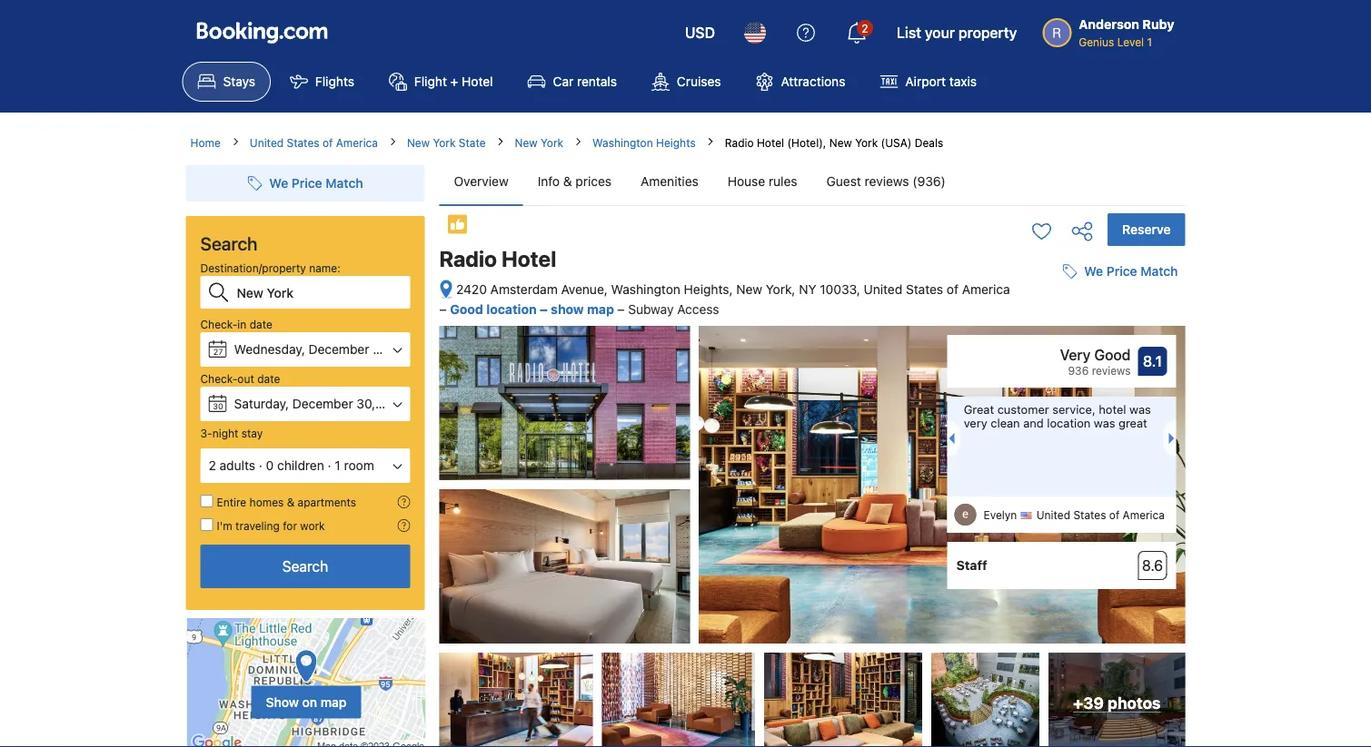 Task type: describe. For each thing, give the bounding box(es) containing it.
rules
[[769, 174, 798, 189]]

new york state
[[407, 136, 486, 149]]

flight + hotel link
[[373, 62, 509, 102]]

we'll show you stays where you can have the entire place to yourself image
[[398, 496, 410, 509]]

night
[[212, 427, 238, 440]]

2 button
[[835, 11, 879, 55]]

match for we price match dropdown button to the right
[[1141, 264, 1178, 279]]

1 horizontal spatial we price match button
[[1055, 255, 1185, 288]]

1 inside button
[[335, 458, 341, 473]]

2 · from the left
[[328, 458, 331, 473]]

3 – from the left
[[617, 302, 625, 317]]

adults
[[220, 458, 255, 473]]

airport
[[905, 74, 946, 89]]

we for we price match dropdown button to the right
[[1084, 264, 1103, 279]]

good inside very good 936 reviews
[[1094, 347, 1131, 364]]

booking.com image
[[197, 22, 328, 44]]

stays link
[[182, 62, 271, 102]]

guest reviews (936)
[[827, 174, 946, 189]]

very good 936 reviews
[[1060, 347, 1131, 377]]

attractions
[[781, 74, 845, 89]]

2023 for wednesday, december 27, 2023
[[393, 342, 424, 357]]

on
[[302, 695, 317, 710]]

2 – from the left
[[540, 302, 548, 317]]

Where are you going? field
[[229, 276, 410, 309]]

children
[[277, 458, 324, 473]]

staff
[[956, 559, 988, 574]]

& inside search section
[[287, 496, 295, 509]]

america inside the 2420 amsterdam avenue, washington heights, new york, ny 10033, united states of america – good location – show map – subway access
[[962, 282, 1010, 297]]

1 horizontal spatial was
[[1130, 403, 1151, 416]]

list your property link
[[886, 11, 1028, 55]]

flights
[[315, 74, 354, 89]]

overview link
[[439, 158, 523, 205]]

car
[[553, 74, 574, 89]]

new york state link
[[407, 134, 486, 151]]

1 vertical spatial price
[[1107, 264, 1137, 279]]

room
[[344, 458, 374, 473]]

heights,
[[684, 282, 733, 297]]

(936)
[[913, 174, 946, 189]]

stays
[[223, 74, 255, 89]]

0 vertical spatial united
[[250, 136, 284, 149]]

home link
[[190, 134, 221, 151]]

united states of america link
[[250, 134, 378, 151]]

radio for radio hotel (hotel), new york (usa) deals
[[725, 136, 754, 149]]

3-
[[200, 427, 212, 440]]

house rules link
[[713, 158, 812, 205]]

homes
[[250, 496, 284, 509]]

entire
[[217, 496, 246, 509]]

amenities
[[641, 174, 699, 189]]

subway
[[628, 302, 674, 317]]

very
[[964, 417, 988, 430]]

heights
[[656, 136, 696, 149]]

10033,
[[820, 282, 860, 297]]

wednesday,
[[234, 342, 305, 357]]

2420 amsterdam avenue, washington heights, new york, ny 10033, united states of america – good location – show map – subway access
[[439, 282, 1010, 317]]

30
[[213, 402, 223, 411]]

2023 for saturday, december 30, 2023
[[379, 397, 410, 412]]

stay
[[242, 427, 263, 440]]

attractions link
[[740, 62, 861, 102]]

1 horizontal spatial united states of america
[[1037, 509, 1165, 522]]

search section
[[179, 151, 432, 748]]

car rentals link
[[512, 62, 632, 102]]

0 horizontal spatial america
[[336, 136, 378, 149]]

entire homes & apartments
[[217, 496, 356, 509]]

york for new york state
[[433, 136, 456, 149]]

1 – from the left
[[439, 302, 447, 317]]

1 vertical spatial we price match
[[1084, 264, 1178, 279]]

great
[[1119, 417, 1147, 430]]

map inside search section
[[321, 695, 347, 710]]

+39 photos link
[[1049, 654, 1185, 748]]

great customer service, hotel was very clean and location was great
[[964, 403, 1151, 430]]

2420
[[456, 282, 487, 297]]

cruises link
[[636, 62, 737, 102]]

1 · from the left
[[259, 458, 262, 473]]

2 vertical spatial of
[[1109, 509, 1120, 522]]

genius
[[1079, 35, 1114, 48]]

2 horizontal spatial united
[[1037, 509, 1071, 522]]

valign  initial image
[[447, 214, 468, 235]]

8.6
[[1142, 558, 1163, 575]]

taxis
[[949, 74, 977, 89]]

united inside the 2420 amsterdam avenue, washington heights, new york, ny 10033, united states of america – good location – show map – subway access
[[864, 282, 903, 297]]

check-out date
[[200, 373, 280, 385]]

photos
[[1108, 694, 1161, 713]]

avenue,
[[561, 282, 608, 297]]

list your property
[[897, 24, 1017, 41]]

car rentals
[[553, 74, 617, 89]]

we'll show you stays where you can have the entire place to yourself image
[[398, 496, 410, 509]]

very
[[1060, 347, 1091, 364]]

rentals
[[577, 74, 617, 89]]

home
[[190, 136, 221, 149]]

flights link
[[274, 62, 370, 102]]

date for check-in date
[[250, 318, 272, 331]]

for
[[283, 520, 297, 533]]

washington inside the 2420 amsterdam avenue, washington heights, new york, ny 10033, united states of america – good location – show map – subway access
[[611, 282, 681, 297]]

show on map
[[266, 695, 347, 710]]

(hotel),
[[787, 136, 826, 149]]

3-night stay
[[200, 427, 263, 440]]

click to open map view image
[[439, 280, 453, 301]]

guest
[[827, 174, 861, 189]]

states inside the 2420 amsterdam avenue, washington heights, new york, ny 10033, united states of america – good location – show map – subway access
[[906, 282, 943, 297]]

scored 8.1 element
[[1138, 347, 1167, 376]]

good inside the 2420 amsterdam avenue, washington heights, new york, ny 10033, united states of america – good location – show map – subway access
[[450, 302, 483, 317]]

usd
[[685, 24, 715, 41]]

december for wednesday,
[[309, 342, 369, 357]]

radio hotel (hotel), new york (usa) deals
[[725, 136, 943, 149]]

reviews inside very good 936 reviews
[[1092, 365, 1131, 377]]

airport taxis
[[905, 74, 977, 89]]

2 for 2 adults · 0 children · 1 room
[[209, 458, 216, 473]]

flight + hotel
[[414, 74, 493, 89]]

hotel
[[1099, 403, 1126, 416]]

search inside button
[[282, 558, 328, 576]]

anderson ruby genius level 1
[[1079, 17, 1175, 48]]

anderson
[[1079, 17, 1140, 32]]

house
[[728, 174, 765, 189]]

price inside search section
[[292, 176, 322, 191]]



Task type: locate. For each thing, give the bounding box(es) containing it.
2 horizontal spatial of
[[1109, 509, 1120, 522]]

info & prices link
[[523, 158, 626, 205]]

hotel right +
[[462, 74, 493, 89]]

york left "state"
[[433, 136, 456, 149]]

america up 8.6
[[1123, 509, 1165, 522]]

apartments
[[298, 496, 356, 509]]

customer
[[997, 403, 1049, 416]]

0 vertical spatial map
[[587, 302, 614, 317]]

0 vertical spatial 1
[[1147, 35, 1152, 48]]

cruises
[[677, 74, 721, 89]]

2 vertical spatial hotel
[[502, 246, 556, 272]]

2 inside dropdown button
[[862, 22, 868, 35]]

hotel for radio hotel
[[502, 246, 556, 272]]

0 vertical spatial 2
[[862, 22, 868, 35]]

0 vertical spatial we price match button
[[240, 167, 370, 200]]

new left the york,
[[736, 282, 762, 297]]

2 adults · 0 children · 1 room
[[209, 458, 374, 473]]

destination/property
[[200, 262, 306, 274]]

0 vertical spatial december
[[309, 342, 369, 357]]

we price match button down reserve button
[[1055, 255, 1185, 288]]

washington heights
[[593, 136, 696, 149]]

1 horizontal spatial reviews
[[1092, 365, 1131, 377]]

1 vertical spatial match
[[1141, 264, 1178, 279]]

2 check- from the top
[[200, 373, 238, 385]]

0 horizontal spatial &
[[287, 496, 295, 509]]

1 left the "room"
[[335, 458, 341, 473]]

1 vertical spatial date
[[257, 373, 280, 385]]

1 vertical spatial december
[[292, 397, 353, 412]]

we
[[269, 176, 288, 191], [1084, 264, 1103, 279]]

1 vertical spatial we
[[1084, 264, 1103, 279]]

0 horizontal spatial was
[[1094, 417, 1115, 430]]

was down hotel
[[1094, 417, 1115, 430]]

1 horizontal spatial we price match
[[1084, 264, 1178, 279]]

·
[[259, 458, 262, 473], [328, 458, 331, 473]]

your
[[925, 24, 955, 41]]

0 horizontal spatial we price match button
[[240, 167, 370, 200]]

we up very
[[1084, 264, 1103, 279]]

saturday, december 30, 2023
[[234, 397, 410, 412]]

1 vertical spatial good
[[1094, 347, 1131, 364]]

york up the info at the top left
[[541, 136, 563, 149]]

search up destination/property
[[200, 233, 258, 254]]

check- for in
[[200, 318, 238, 331]]

1 horizontal spatial america
[[962, 282, 1010, 297]]

location inside the 2420 amsterdam avenue, washington heights, new york, ny 10033, united states of america – good location – show map – subway access
[[486, 302, 537, 317]]

rated very good element
[[956, 345, 1131, 366]]

wednesday, december 27, 2023
[[234, 342, 424, 357]]

2 horizontal spatial america
[[1123, 509, 1165, 522]]

0 horizontal spatial location
[[486, 302, 537, 317]]

0 horizontal spatial –
[[439, 302, 447, 317]]

2023 right 30,
[[379, 397, 410, 412]]

· right children
[[328, 458, 331, 473]]

next image
[[1169, 434, 1180, 444]]

(usa)
[[881, 136, 912, 149]]

1 horizontal spatial states
[[906, 282, 943, 297]]

0 horizontal spatial 2
[[209, 458, 216, 473]]

hotel
[[462, 74, 493, 89], [757, 136, 784, 149], [502, 246, 556, 272]]

america down flights
[[336, 136, 378, 149]]

evelyn
[[984, 509, 1017, 522]]

1 vertical spatial we price match button
[[1055, 255, 1185, 288]]

0 vertical spatial price
[[292, 176, 322, 191]]

2023
[[393, 342, 424, 357], [379, 397, 410, 412]]

i'm traveling for work
[[217, 520, 325, 533]]

1 horizontal spatial location
[[1047, 417, 1091, 430]]

december left the 27,
[[309, 342, 369, 357]]

1 vertical spatial &
[[287, 496, 295, 509]]

1 horizontal spatial radio
[[725, 136, 754, 149]]

0 vertical spatial check-
[[200, 318, 238, 331]]

of
[[323, 136, 333, 149], [947, 282, 959, 297], [1109, 509, 1120, 522]]

2 horizontal spatial york
[[855, 136, 878, 149]]

previous image
[[944, 434, 955, 444]]

united right 10033,
[[864, 282, 903, 297]]

1 horizontal spatial 2
[[862, 22, 868, 35]]

hotel inside flight + hotel link
[[462, 74, 493, 89]]

1 horizontal spatial ·
[[328, 458, 331, 473]]

location down service, in the bottom right of the page
[[1047, 417, 1091, 430]]

property
[[959, 24, 1017, 41]]

1
[[1147, 35, 1152, 48], [335, 458, 341, 473]]

states right evelyn
[[1074, 509, 1106, 522]]

1 vertical spatial 1
[[335, 458, 341, 473]]

traveling
[[235, 520, 280, 533]]

2 vertical spatial states
[[1074, 509, 1106, 522]]

we price match inside search section
[[269, 176, 363, 191]]

2 inside button
[[209, 458, 216, 473]]

1 vertical spatial 2
[[209, 458, 216, 473]]

usd button
[[674, 11, 726, 55]]

0 vertical spatial united states of america
[[250, 136, 378, 149]]

1 vertical spatial reviews
[[1092, 365, 1131, 377]]

1 right level on the top right
[[1147, 35, 1152, 48]]

december left 30,
[[292, 397, 353, 412]]

radio up 2420
[[439, 246, 497, 272]]

date right in
[[250, 318, 272, 331]]

scored 8.6 element
[[1138, 552, 1167, 581]]

united states of america up scored 8.6 element
[[1037, 509, 1165, 522]]

2 left "adults"
[[209, 458, 216, 473]]

reviews down (usa) at the top of page
[[865, 174, 909, 189]]

0 vertical spatial search
[[200, 233, 258, 254]]

we price match button down united states of america link
[[240, 167, 370, 200]]

& up for
[[287, 496, 295, 509]]

we inside search section
[[269, 176, 288, 191]]

0 horizontal spatial search
[[200, 233, 258, 254]]

we price match button inside search section
[[240, 167, 370, 200]]

2 for 2
[[862, 22, 868, 35]]

hotel for radio hotel (hotel), new york (usa) deals
[[757, 136, 784, 149]]

0 horizontal spatial we
[[269, 176, 288, 191]]

2 horizontal spatial –
[[617, 302, 625, 317]]

0 horizontal spatial hotel
[[462, 74, 493, 89]]

0 horizontal spatial radio
[[439, 246, 497, 272]]

check- up 27
[[200, 318, 238, 331]]

good location – show map button
[[450, 302, 617, 317]]

1 york from the left
[[433, 136, 456, 149]]

2023 right the 27,
[[393, 342, 424, 357]]

reviews right 936 on the right of the page
[[1092, 365, 1131, 377]]

overview
[[454, 174, 509, 189]]

radio hotel
[[439, 246, 556, 272]]

1 check- from the top
[[200, 318, 238, 331]]

we price match
[[269, 176, 363, 191], [1084, 264, 1178, 279]]

hotel up amsterdam
[[502, 246, 556, 272]]

was up great
[[1130, 403, 1151, 416]]

date right out
[[257, 373, 280, 385]]

amsterdam
[[490, 282, 558, 297]]

2 vertical spatial america
[[1123, 509, 1165, 522]]

1 vertical spatial states
[[906, 282, 943, 297]]

new left "state"
[[407, 136, 430, 149]]

0 horizontal spatial united
[[250, 136, 284, 149]]

0 horizontal spatial 1
[[335, 458, 341, 473]]

map
[[587, 302, 614, 317], [321, 695, 347, 710]]

1 vertical spatial washington
[[611, 282, 681, 297]]

we for we price match dropdown button within search section
[[269, 176, 288, 191]]

1 horizontal spatial of
[[947, 282, 959, 297]]

work
[[300, 520, 325, 533]]

0 vertical spatial location
[[486, 302, 537, 317]]

0 vertical spatial 2023
[[393, 342, 424, 357]]

0 vertical spatial states
[[287, 136, 319, 149]]

+39 photos
[[1073, 694, 1161, 713]]

0 vertical spatial washington
[[593, 136, 653, 149]]

936
[[1068, 365, 1089, 377]]

info
[[538, 174, 560, 189]]

united states of america down flights link
[[250, 136, 378, 149]]

radio hotel (hotel), new york (usa) deals link
[[725, 136, 943, 149]]

ruby
[[1143, 17, 1175, 32]]

match down united states of america link
[[326, 176, 363, 191]]

if you select this option, we'll show you popular business travel features like breakfast, wifi and free parking. image
[[398, 520, 410, 533]]

if you select this option, we'll show you popular business travel features like breakfast, wifi and free parking. image
[[398, 520, 410, 533]]

location down amsterdam
[[486, 302, 537, 317]]

york left (usa) at the top of page
[[855, 136, 878, 149]]

1 horizontal spatial price
[[1107, 264, 1137, 279]]

2 york from the left
[[541, 136, 563, 149]]

we down united states of america link
[[269, 176, 288, 191]]

hotel left '(hotel),'
[[757, 136, 784, 149]]

york,
[[766, 282, 796, 297]]

1 vertical spatial check-
[[200, 373, 238, 385]]

27
[[213, 347, 223, 357]]

1 horizontal spatial map
[[587, 302, 614, 317]]

washington
[[593, 136, 653, 149], [611, 282, 681, 297]]

we price match down reserve button
[[1084, 264, 1178, 279]]

1 horizontal spatial &
[[563, 174, 572, 189]]

0 vertical spatial we
[[269, 176, 288, 191]]

match down reserve button
[[1141, 264, 1178, 279]]

radio up house
[[725, 136, 754, 149]]

search down work at the left
[[282, 558, 328, 576]]

info & prices
[[538, 174, 612, 189]]

price down united states of america link
[[292, 176, 322, 191]]

1 horizontal spatial we
[[1084, 264, 1103, 279]]

3 york from the left
[[855, 136, 878, 149]]

in
[[238, 318, 247, 331]]

1 horizontal spatial match
[[1141, 264, 1178, 279]]

name:
[[309, 262, 341, 274]]

0 vertical spatial reviews
[[865, 174, 909, 189]]

0 horizontal spatial good
[[450, 302, 483, 317]]

your account menu anderson ruby genius level 1 element
[[1043, 8, 1182, 50]]

check- for out
[[200, 373, 238, 385]]

new right '(hotel),'
[[829, 136, 852, 149]]

house rules
[[728, 174, 798, 189]]

we price match down united states of america link
[[269, 176, 363, 191]]

2 vertical spatial united
[[1037, 509, 1071, 522]]

– left subway
[[617, 302, 625, 317]]

washington heights link
[[593, 134, 696, 151]]

30,
[[357, 397, 375, 412]]

0 vertical spatial radio
[[725, 136, 754, 149]]

show
[[266, 695, 299, 710]]

washington up the prices
[[593, 136, 653, 149]]

reserve button
[[1108, 214, 1185, 246]]

1 inside 'anderson ruby genius level 1'
[[1147, 35, 1152, 48]]

new inside the 2420 amsterdam avenue, washington heights, new york, ny 10033, united states of america – good location – show map – subway access
[[736, 282, 762, 297]]

good
[[450, 302, 483, 317], [1094, 347, 1131, 364]]

america up the rated very good element
[[962, 282, 1010, 297]]

price
[[292, 176, 322, 191], [1107, 264, 1137, 279]]

1 vertical spatial hotel
[[757, 136, 784, 149]]

2 left list
[[862, 22, 868, 35]]

1 horizontal spatial 1
[[1147, 35, 1152, 48]]

0 horizontal spatial map
[[321, 695, 347, 710]]

clean
[[991, 417, 1020, 430]]

8.1
[[1143, 353, 1162, 370]]

new york
[[515, 136, 563, 149]]

map right on
[[321, 695, 347, 710]]

1 vertical spatial radio
[[439, 246, 497, 272]]

0 vertical spatial america
[[336, 136, 378, 149]]

· left 0
[[259, 458, 262, 473]]

1 horizontal spatial search
[[282, 558, 328, 576]]

december for saturday,
[[292, 397, 353, 412]]

1 horizontal spatial hotel
[[502, 246, 556, 272]]

good right very
[[1094, 347, 1131, 364]]

match inside search section
[[326, 176, 363, 191]]

0 horizontal spatial price
[[292, 176, 322, 191]]

of inside the 2420 amsterdam avenue, washington heights, new york, ny 10033, united states of america – good location – show map – subway access
[[947, 282, 959, 297]]

match for we price match dropdown button within search section
[[326, 176, 363, 191]]

states right 10033,
[[906, 282, 943, 297]]

+
[[450, 74, 458, 89]]

+39
[[1073, 694, 1104, 713]]

radio for radio hotel
[[439, 246, 497, 272]]

– down click to open map view icon
[[439, 302, 447, 317]]

1 vertical spatial united states of america
[[1037, 509, 1165, 522]]

0
[[266, 458, 274, 473]]

2 horizontal spatial hotel
[[757, 136, 784, 149]]

york for new york
[[541, 136, 563, 149]]

and
[[1023, 417, 1044, 430]]

deals
[[915, 136, 943, 149]]

washington up subway
[[611, 282, 681, 297]]

0 horizontal spatial of
[[323, 136, 333, 149]]

america
[[336, 136, 378, 149], [962, 282, 1010, 297], [1123, 509, 1165, 522]]

show
[[551, 302, 584, 317]]

date
[[250, 318, 272, 331], [257, 373, 280, 385]]

2 adults · 0 children · 1 room button
[[200, 449, 410, 483]]

date for check-out date
[[257, 373, 280, 385]]

states down flights link
[[287, 136, 319, 149]]

0 horizontal spatial york
[[433, 136, 456, 149]]

united right evelyn
[[1037, 509, 1071, 522]]

0 horizontal spatial we price match
[[269, 176, 363, 191]]

0 vertical spatial hotel
[[462, 74, 493, 89]]

reserve
[[1122, 222, 1171, 237]]

check- down 27
[[200, 373, 238, 385]]

1 horizontal spatial good
[[1094, 347, 1131, 364]]

service,
[[1053, 403, 1096, 416]]

price down reserve button
[[1107, 264, 1137, 279]]

radio
[[725, 136, 754, 149], [439, 246, 497, 272]]

level
[[1117, 35, 1144, 48]]

was
[[1130, 403, 1151, 416], [1094, 417, 1115, 430]]

1 horizontal spatial york
[[541, 136, 563, 149]]

ny
[[799, 282, 816, 297]]

0 vertical spatial of
[[323, 136, 333, 149]]

1 horizontal spatial united
[[864, 282, 903, 297]]

0 vertical spatial date
[[250, 318, 272, 331]]

0 vertical spatial we price match
[[269, 176, 363, 191]]

good down 2420
[[450, 302, 483, 317]]

guest reviews (936) link
[[812, 158, 960, 205]]

– left show
[[540, 302, 548, 317]]

0 horizontal spatial match
[[326, 176, 363, 191]]

1 horizontal spatial –
[[540, 302, 548, 317]]

& right the info at the top left
[[563, 174, 572, 189]]

0 vertical spatial good
[[450, 302, 483, 317]]

map inside the 2420 amsterdam avenue, washington heights, new york, ny 10033, united states of america – good location – show map – subway access
[[587, 302, 614, 317]]

0 horizontal spatial reviews
[[865, 174, 909, 189]]

0 vertical spatial &
[[563, 174, 572, 189]]

december
[[309, 342, 369, 357], [292, 397, 353, 412]]

new right "state"
[[515, 136, 538, 149]]

map down avenue,
[[587, 302, 614, 317]]

united right home
[[250, 136, 284, 149]]

location inside great customer service, hotel was very clean and location was great
[[1047, 417, 1091, 430]]

1 vertical spatial of
[[947, 282, 959, 297]]

1 vertical spatial map
[[321, 695, 347, 710]]

prices
[[576, 174, 612, 189]]

1 vertical spatial america
[[962, 282, 1010, 297]]



Task type: vqa. For each thing, say whether or not it's contained in the screenshot.
8.2
no



